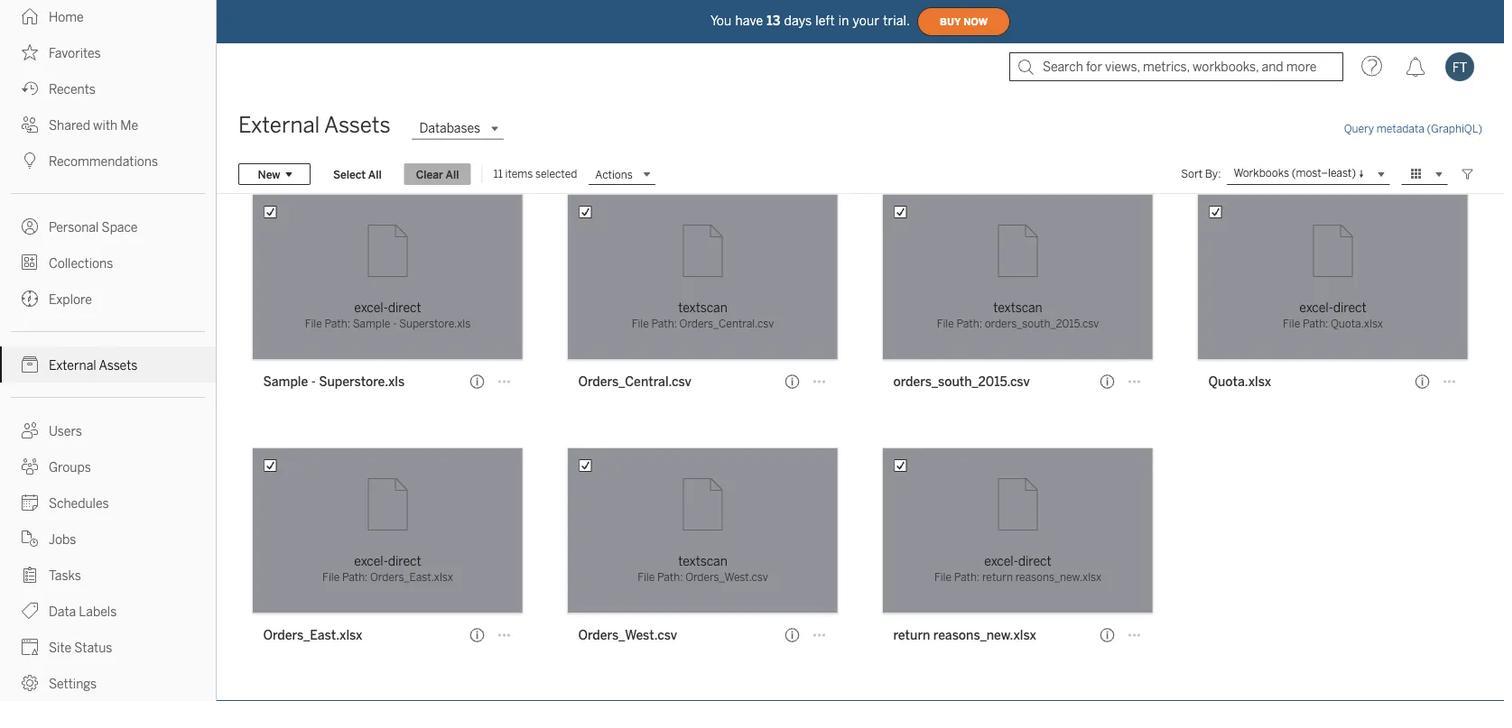 Task type: vqa. For each thing, say whether or not it's contained in the screenshot.
the bottom -
yes



Task type: locate. For each thing, give the bounding box(es) containing it.
0 horizontal spatial -
[[311, 374, 316, 389]]

0 vertical spatial return
[[983, 571, 1013, 584]]

external up new popup button
[[238, 112, 320, 138]]

1 vertical spatial reasons_new.xlsx
[[934, 628, 1037, 643]]

direct inside excel-direct file path: sample - superstore.xls
[[388, 300, 422, 315]]

path:
[[325, 318, 350, 331], [652, 318, 677, 331], [957, 318, 983, 331], [1303, 318, 1329, 331], [342, 571, 368, 584], [658, 571, 683, 584], [955, 571, 980, 584]]

0 horizontal spatial orders_east.xlsx
[[263, 628, 363, 643]]

0 vertical spatial reasons_new.xlsx
[[1016, 571, 1102, 584]]

1 vertical spatial sample
[[263, 374, 308, 389]]

settings link
[[0, 666, 216, 702]]

me
[[120, 118, 138, 133]]

0 vertical spatial orders_central.csv
[[680, 318, 774, 331]]

sample
[[353, 318, 391, 331], [263, 374, 308, 389]]

assets up select all at the left top of the page
[[324, 112, 391, 138]]

2 all from the left
[[446, 168, 459, 181]]

path: inside textscan file path: orders_south_2015.csv
[[957, 318, 983, 331]]

1 vertical spatial external assets
[[49, 358, 138, 373]]

direct for return reasons_new.xlsx
[[1019, 554, 1052, 569]]

Search for views, metrics, workbooks, and more text field
[[1010, 52, 1344, 81]]

data labels
[[49, 605, 117, 620]]

clear all button
[[404, 163, 471, 185]]

home
[[49, 9, 84, 24]]

1 horizontal spatial all
[[446, 168, 459, 181]]

1 horizontal spatial orders_east.xlsx
[[370, 571, 453, 584]]

0 horizontal spatial external
[[49, 358, 96, 373]]

0 vertical spatial orders_east.xlsx
[[370, 571, 453, 584]]

tasks link
[[0, 557, 216, 593]]

query
[[1345, 122, 1375, 135]]

0 vertical spatial orders_south_2015.csv
[[985, 318, 1100, 331]]

textscan inside textscan file path: orders_west.csv
[[679, 554, 728, 569]]

metadata
[[1377, 122, 1425, 135]]

direct inside excel-direct file path: orders_east.xlsx
[[388, 554, 422, 569]]

0 horizontal spatial orders_west.csv
[[579, 628, 677, 643]]

0 vertical spatial quota.xlsx
[[1331, 318, 1384, 331]]

file
[[305, 318, 322, 331], [632, 318, 649, 331], [937, 318, 955, 331], [1284, 318, 1301, 331], [323, 571, 340, 584], [638, 571, 655, 584], [935, 571, 952, 584]]

path: inside textscan file path: orders_west.csv
[[658, 571, 683, 584]]

1 all from the left
[[368, 168, 382, 181]]

-
[[393, 318, 397, 331], [311, 374, 316, 389]]

- inside excel-direct file path: sample - superstore.xls
[[393, 318, 397, 331]]

0 vertical spatial orders_west.csv
[[686, 571, 769, 584]]

external down explore
[[49, 358, 96, 373]]

file inside textscan file path: orders_central.csv
[[632, 318, 649, 331]]

file inside textscan file path: orders_south_2015.csv
[[937, 318, 955, 331]]

direct inside excel-direct file path: quota.xlsx
[[1334, 300, 1367, 315]]

workbooks (most–least) button
[[1227, 163, 1391, 185]]

excel-
[[354, 300, 388, 315], [1300, 300, 1334, 315], [354, 554, 388, 569], [985, 554, 1019, 569]]

orders_south_2015.csv
[[985, 318, 1100, 331], [894, 374, 1030, 389]]

1 horizontal spatial external
[[238, 112, 320, 138]]

workbooks
[[1234, 167, 1290, 180]]

all right clear
[[446, 168, 459, 181]]

buy
[[940, 16, 961, 27]]

1 vertical spatial superstore.xls
[[319, 374, 405, 389]]

recents link
[[0, 70, 216, 107]]

direct inside excel-direct file path: return reasons_new.xlsx
[[1019, 554, 1052, 569]]

jobs link
[[0, 521, 216, 557]]

0 vertical spatial assets
[[324, 112, 391, 138]]

1 vertical spatial quota.xlsx
[[1209, 374, 1272, 389]]

1 vertical spatial orders_central.csv
[[579, 374, 692, 389]]

superstore.xls inside excel-direct file path: sample - superstore.xls
[[399, 318, 471, 331]]

labels
[[79, 605, 117, 620]]

textscan inside textscan file path: orders_central.csv
[[679, 300, 728, 315]]

1 horizontal spatial assets
[[324, 112, 391, 138]]

external assets
[[238, 112, 391, 138], [49, 358, 138, 373]]

textscan file path: orders_west.csv
[[638, 554, 769, 584]]

direct
[[388, 300, 422, 315], [1334, 300, 1367, 315], [388, 554, 422, 569], [1019, 554, 1052, 569]]

sort by:
[[1182, 168, 1222, 181]]

favorites link
[[0, 34, 216, 70]]

0 vertical spatial external assets
[[238, 112, 391, 138]]

1 horizontal spatial return
[[983, 571, 1013, 584]]

users
[[49, 424, 82, 439]]

excel-direct file path: orders_east.xlsx
[[323, 554, 453, 584]]

orders_west.csv
[[686, 571, 769, 584], [579, 628, 677, 643]]

file inside excel-direct file path: sample - superstore.xls
[[305, 318, 322, 331]]

1 vertical spatial assets
[[99, 358, 138, 373]]

0 horizontal spatial assets
[[99, 358, 138, 373]]

1 horizontal spatial sample
[[353, 318, 391, 331]]

groups link
[[0, 449, 216, 485]]

0 horizontal spatial return
[[894, 628, 931, 643]]

0 vertical spatial sample
[[353, 318, 391, 331]]

external
[[238, 112, 320, 138], [49, 358, 96, 373]]

external assets up the select
[[238, 112, 391, 138]]

workbooks (most–least)
[[1234, 167, 1357, 180]]

actions button
[[588, 163, 656, 185]]

0 vertical spatial external
[[238, 112, 320, 138]]

shared with me
[[49, 118, 138, 133]]

excel-direct file path: return reasons_new.xlsx
[[935, 554, 1102, 584]]

0 vertical spatial superstore.xls
[[399, 318, 471, 331]]

path: inside excel-direct file path: quota.xlsx
[[1303, 318, 1329, 331]]

reasons_new.xlsx
[[1016, 571, 1102, 584], [934, 628, 1037, 643]]

excel- inside excel-direct file path: return reasons_new.xlsx
[[985, 554, 1019, 569]]

1 vertical spatial -
[[311, 374, 316, 389]]

0 horizontal spatial all
[[368, 168, 382, 181]]

excel- inside excel-direct file path: sample - superstore.xls
[[354, 300, 388, 315]]

textscan
[[679, 300, 728, 315], [994, 300, 1043, 315], [679, 554, 728, 569]]

assets up users link
[[99, 358, 138, 373]]

textscan file path: orders_south_2015.csv
[[937, 300, 1100, 331]]

textscan for orders_west.csv
[[679, 554, 728, 569]]

external assets link
[[0, 347, 216, 383]]

(graphiql)
[[1428, 122, 1483, 135]]

file inside excel-direct file path: return reasons_new.xlsx
[[935, 571, 952, 584]]

1 horizontal spatial -
[[393, 318, 397, 331]]

0 horizontal spatial external assets
[[49, 358, 138, 373]]

status
[[74, 641, 112, 656]]

clear all
[[416, 168, 459, 181]]

textscan for orders_south_2015.csv
[[994, 300, 1043, 315]]

return
[[983, 571, 1013, 584], [894, 628, 931, 643]]

all
[[368, 168, 382, 181], [446, 168, 459, 181]]

orders_central.csv
[[680, 318, 774, 331], [579, 374, 692, 389]]

explore link
[[0, 281, 216, 317]]

data
[[49, 605, 76, 620]]

1 horizontal spatial quota.xlsx
[[1331, 318, 1384, 331]]

excel- inside excel-direct file path: orders_east.xlsx
[[354, 554, 388, 569]]

left
[[816, 13, 835, 28]]

clear
[[416, 168, 443, 181]]

excel- for sample - superstore.xls
[[354, 300, 388, 315]]

0 horizontal spatial quota.xlsx
[[1209, 374, 1272, 389]]

external assets up users link
[[49, 358, 138, 373]]

all right the select
[[368, 168, 382, 181]]

path: inside excel-direct file path: sample - superstore.xls
[[325, 318, 350, 331]]

0 vertical spatial -
[[393, 318, 397, 331]]

settings
[[49, 677, 97, 692]]

textscan inside textscan file path: orders_south_2015.csv
[[994, 300, 1043, 315]]

now
[[964, 16, 988, 27]]

personal
[[49, 220, 99, 235]]

1 horizontal spatial orders_west.csv
[[686, 571, 769, 584]]

select all button
[[322, 163, 394, 185]]

excel- inside excel-direct file path: quota.xlsx
[[1300, 300, 1334, 315]]

superstore.xls
[[399, 318, 471, 331], [319, 374, 405, 389]]

quota.xlsx
[[1331, 318, 1384, 331], [1209, 374, 1272, 389]]

query metadata (graphiql) link
[[1345, 122, 1483, 135]]

assets
[[324, 112, 391, 138], [99, 358, 138, 373]]

databases
[[420, 121, 481, 136]]



Task type: describe. For each thing, give the bounding box(es) containing it.
personal space link
[[0, 209, 216, 245]]

direct for orders_east.xlsx
[[388, 554, 422, 569]]

grid view image
[[1409, 166, 1425, 182]]

file inside excel-direct file path: orders_east.xlsx
[[323, 571, 340, 584]]

sample inside excel-direct file path: sample - superstore.xls
[[353, 318, 391, 331]]

13
[[767, 13, 781, 28]]

you
[[711, 13, 732, 28]]

in
[[839, 13, 850, 28]]

1 vertical spatial orders_south_2015.csv
[[894, 374, 1030, 389]]

direct for quota.xlsx
[[1334, 300, 1367, 315]]

excel-direct file path: sample - superstore.xls
[[305, 300, 471, 331]]

explore
[[49, 292, 92, 307]]

excel-direct file path: quota.xlsx
[[1284, 300, 1384, 331]]

1 vertical spatial orders_east.xlsx
[[263, 628, 363, 643]]

favorites
[[49, 46, 101, 61]]

orders_east.xlsx inside excel-direct file path: orders_east.xlsx
[[370, 571, 453, 584]]

select
[[333, 168, 366, 181]]

selected
[[536, 168, 577, 181]]

with
[[93, 118, 118, 133]]

have
[[736, 13, 764, 28]]

by:
[[1206, 168, 1222, 181]]

site status link
[[0, 630, 216, 666]]

shared with me link
[[0, 107, 216, 143]]

return reasons_new.xlsx
[[894, 628, 1037, 643]]

reasons_new.xlsx inside excel-direct file path: return reasons_new.xlsx
[[1016, 571, 1102, 584]]

1 vertical spatial external
[[49, 358, 96, 373]]

site status
[[49, 641, 112, 656]]

path: inside excel-direct file path: orders_east.xlsx
[[342, 571, 368, 584]]

shared
[[49, 118, 90, 133]]

select all
[[333, 168, 382, 181]]

items
[[505, 168, 533, 181]]

jobs
[[49, 532, 76, 547]]

all for select all
[[368, 168, 382, 181]]

recommendations link
[[0, 143, 216, 179]]

new button
[[238, 163, 311, 185]]

buy now button
[[918, 7, 1011, 36]]

trial.
[[884, 13, 911, 28]]

excel- for orders_east.xlsx
[[354, 554, 388, 569]]

actions
[[596, 168, 633, 181]]

recents
[[49, 82, 96, 97]]

sample - superstore.xls
[[263, 374, 405, 389]]

orders_south_2015.csv inside textscan file path: orders_south_2015.csv
[[985, 318, 1100, 331]]

groups
[[49, 460, 91, 475]]

direct for sample - superstore.xls
[[388, 300, 422, 315]]

quota.xlsx inside excel-direct file path: quota.xlsx
[[1331, 318, 1384, 331]]

buy now
[[940, 16, 988, 27]]

query metadata (graphiql)
[[1345, 122, 1483, 135]]

schedules
[[49, 496, 109, 511]]

(most–least)
[[1292, 167, 1357, 180]]

new
[[258, 168, 280, 181]]

1 vertical spatial orders_west.csv
[[579, 628, 677, 643]]

1 vertical spatial return
[[894, 628, 931, 643]]

databases button
[[412, 118, 504, 139]]

textscan for orders_central.csv
[[679, 300, 728, 315]]

all for clear all
[[446, 168, 459, 181]]

home link
[[0, 0, 216, 34]]

file inside textscan file path: orders_west.csv
[[638, 571, 655, 584]]

11 items selected
[[494, 168, 577, 181]]

your
[[853, 13, 880, 28]]

tasks
[[49, 569, 81, 584]]

return inside excel-direct file path: return reasons_new.xlsx
[[983, 571, 1013, 584]]

file inside excel-direct file path: quota.xlsx
[[1284, 318, 1301, 331]]

1 horizontal spatial external assets
[[238, 112, 391, 138]]

site
[[49, 641, 71, 656]]

schedules link
[[0, 485, 216, 521]]

excel- for quota.xlsx
[[1300, 300, 1334, 315]]

11
[[494, 168, 503, 181]]

collections link
[[0, 245, 216, 281]]

personal space
[[49, 220, 138, 235]]

you have 13 days left in your trial.
[[711, 13, 911, 28]]

path: inside textscan file path: orders_central.csv
[[652, 318, 677, 331]]

sort
[[1182, 168, 1203, 181]]

textscan file path: orders_central.csv
[[632, 300, 774, 331]]

0 horizontal spatial sample
[[263, 374, 308, 389]]

collections
[[49, 256, 113, 271]]

orders_central.csv inside textscan file path: orders_central.csv
[[680, 318, 774, 331]]

space
[[102, 220, 138, 235]]

path: inside excel-direct file path: return reasons_new.xlsx
[[955, 571, 980, 584]]

users link
[[0, 413, 216, 449]]

excel- for return reasons_new.xlsx
[[985, 554, 1019, 569]]

orders_west.csv inside textscan file path: orders_west.csv
[[686, 571, 769, 584]]

recommendations
[[49, 154, 158, 169]]

days
[[784, 13, 812, 28]]

data labels link
[[0, 593, 216, 630]]



